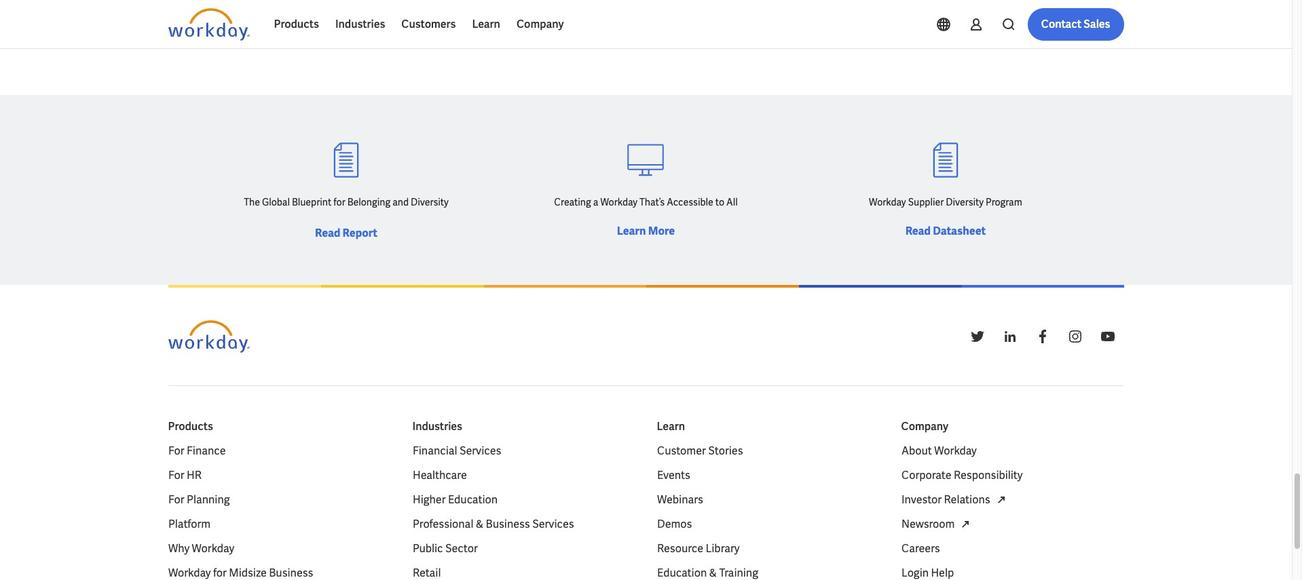 Task type: locate. For each thing, give the bounding box(es) containing it.
workday
[[601, 196, 638, 208], [869, 196, 907, 208], [935, 444, 977, 458], [192, 542, 234, 556], [168, 566, 211, 581]]

for hr
[[168, 468, 201, 483]]

1 vertical spatial services
[[532, 517, 574, 532]]

2 for from the top
[[168, 468, 184, 483]]

retail link
[[413, 566, 441, 581]]

1 vertical spatial &
[[709, 566, 717, 581]]

a
[[593, 196, 599, 208]]

learn left company dropdown button
[[472, 17, 501, 31]]

workday inside "link"
[[192, 542, 234, 556]]

3 for from the top
[[168, 493, 184, 507]]

financial services link
[[413, 443, 501, 460]]

professional & business services
[[413, 517, 574, 532]]

1 horizontal spatial learn
[[617, 224, 646, 238]]

accessible
[[667, 196, 714, 208]]

read for read datasheet
[[906, 224, 931, 238]]

1 for from the top
[[168, 444, 184, 458]]

diversity right "and"
[[411, 196, 449, 208]]

for left hr
[[168, 468, 184, 483]]

contact
[[1042, 17, 1082, 31]]

careers
[[902, 542, 940, 556]]

products inside dropdown button
[[274, 17, 319, 31]]

1 horizontal spatial &
[[709, 566, 717, 581]]

0 horizontal spatial services
[[459, 444, 501, 458]]

0 horizontal spatial read
[[315, 226, 341, 240]]

0 horizontal spatial products
[[168, 420, 213, 434]]

business
[[486, 517, 530, 532], [269, 566, 313, 581]]

to
[[716, 196, 725, 208]]

& inside education & training link
[[709, 566, 717, 581]]

workday up corporate responsibility
[[935, 444, 977, 458]]

0 horizontal spatial education
[[448, 493, 498, 507]]

for right blueprint
[[334, 196, 346, 208]]

diversity up datasheet
[[946, 196, 984, 208]]

about workday link
[[902, 443, 977, 460]]

1 vertical spatial learn
[[617, 224, 646, 238]]

2 vertical spatial learn
[[657, 420, 685, 434]]

company inside dropdown button
[[517, 17, 564, 31]]

&
[[476, 517, 483, 532], [709, 566, 717, 581]]

planning
[[187, 493, 230, 507]]

workday right a
[[601, 196, 638, 208]]

2 horizontal spatial learn
[[657, 420, 685, 434]]

industries up financial
[[413, 420, 463, 434]]

list
[[168, 443, 391, 581], [413, 443, 635, 581], [657, 443, 880, 581], [902, 443, 1125, 581]]

resource library
[[657, 542, 740, 556]]

for left midsize on the bottom of page
[[213, 566, 226, 581]]

go to the homepage image
[[168, 8, 250, 41], [168, 320, 250, 353]]

blueprint
[[292, 196, 332, 208]]

list containing financial services
[[413, 443, 635, 581]]

products left industries dropdown button
[[274, 17, 319, 31]]

for down for hr link
[[168, 493, 184, 507]]

4 list from the left
[[902, 443, 1125, 581]]

read report link
[[315, 226, 378, 240]]

0 vertical spatial learn
[[472, 17, 501, 31]]

1 vertical spatial for
[[168, 468, 184, 483]]

education up professional & business services
[[448, 493, 498, 507]]

read
[[906, 224, 931, 238], [315, 226, 341, 240]]

1 horizontal spatial services
[[532, 517, 574, 532]]

0 vertical spatial industries
[[335, 17, 385, 31]]

industries right products dropdown button
[[335, 17, 385, 31]]

financial services
[[413, 444, 501, 458]]

contact sales
[[1042, 17, 1111, 31]]

for for for finance
[[168, 444, 184, 458]]

workday supplier diversity program
[[869, 196, 1023, 208]]

company right learn dropdown button
[[517, 17, 564, 31]]

customer stories link
[[657, 443, 743, 460]]

investor
[[902, 493, 942, 507]]

learn inside learn dropdown button
[[472, 17, 501, 31]]

education down "resource"
[[657, 566, 707, 581]]

for inside workday for midsize business link
[[213, 566, 226, 581]]

retail
[[413, 566, 441, 581]]

learn
[[472, 17, 501, 31], [617, 224, 646, 238], [657, 420, 685, 434]]

read for read report
[[315, 226, 341, 240]]

products up for finance
[[168, 420, 213, 434]]

2 list from the left
[[413, 443, 635, 581]]

1 horizontal spatial business
[[486, 517, 530, 532]]

list containing about workday
[[902, 443, 1125, 581]]

0 horizontal spatial company
[[517, 17, 564, 31]]

relations
[[944, 493, 990, 507]]

about
[[902, 444, 932, 458]]

the
[[244, 196, 260, 208]]

& inside professional & business services link
[[476, 517, 483, 532]]

workday down platform 'link'
[[192, 542, 234, 556]]

learn more link
[[617, 224, 675, 238]]

opens in a new tab image
[[958, 517, 974, 533]]

1 vertical spatial company
[[902, 420, 949, 434]]

1 vertical spatial go to the homepage image
[[168, 320, 250, 353]]

higher education
[[413, 493, 498, 507]]

company
[[517, 17, 564, 31], [902, 420, 949, 434]]

1 vertical spatial business
[[269, 566, 313, 581]]

login help
[[902, 566, 954, 581]]

0 vertical spatial &
[[476, 517, 483, 532]]

list for products
[[168, 443, 391, 581]]

0 vertical spatial company
[[517, 17, 564, 31]]

for planning link
[[168, 492, 230, 509]]

1 list from the left
[[168, 443, 391, 581]]

2 go to the homepage image from the top
[[168, 320, 250, 353]]

0 vertical spatial go to the homepage image
[[168, 8, 250, 41]]

workday down why
[[168, 566, 211, 581]]

1 horizontal spatial industries
[[413, 420, 463, 434]]

0 vertical spatial business
[[486, 517, 530, 532]]

1 horizontal spatial read
[[906, 224, 931, 238]]

0 vertical spatial for
[[168, 444, 184, 458]]

services
[[459, 444, 501, 458], [532, 517, 574, 532]]

read datasheet link
[[906, 224, 986, 238]]

0 horizontal spatial business
[[269, 566, 313, 581]]

1 horizontal spatial company
[[902, 420, 949, 434]]

1 horizontal spatial education
[[657, 566, 707, 581]]

industries button
[[327, 8, 394, 41]]

read down the supplier at right
[[906, 224, 931, 238]]

& up the sector
[[476, 517, 483, 532]]

industries inside dropdown button
[[335, 17, 385, 31]]

responsibility
[[954, 468, 1023, 483]]

& left training
[[709, 566, 717, 581]]

for hr link
[[168, 468, 201, 484]]

1 horizontal spatial products
[[274, 17, 319, 31]]

0 horizontal spatial diversity
[[411, 196, 449, 208]]

for finance link
[[168, 443, 226, 460]]

read left the report
[[315, 226, 341, 240]]

3 list from the left
[[657, 443, 880, 581]]

for up for hr
[[168, 444, 184, 458]]

0 horizontal spatial learn
[[472, 17, 501, 31]]

go to youtube image
[[1100, 329, 1116, 345]]

0 horizontal spatial for
[[213, 566, 226, 581]]

1 diversity from the left
[[411, 196, 449, 208]]

list for company
[[902, 443, 1125, 581]]

go to instagram image
[[1068, 329, 1084, 345]]

newsroom link
[[902, 517, 974, 533]]

sales
[[1084, 17, 1111, 31]]

higher
[[413, 493, 446, 507]]

why workday
[[168, 542, 234, 556]]

1 horizontal spatial for
[[334, 196, 346, 208]]

and
[[393, 196, 409, 208]]

public
[[413, 542, 443, 556]]

1 vertical spatial products
[[168, 420, 213, 434]]

2 vertical spatial for
[[168, 493, 184, 507]]

resource
[[657, 542, 703, 556]]

the global blueprint for belonging and diversity
[[244, 196, 449, 208]]

business down higher education link
[[486, 517, 530, 532]]

for for for planning
[[168, 493, 184, 507]]

1 horizontal spatial diversity
[[946, 196, 984, 208]]

1 vertical spatial for
[[213, 566, 226, 581]]

company up about
[[902, 420, 949, 434]]

1 vertical spatial education
[[657, 566, 707, 581]]

0 vertical spatial products
[[274, 17, 319, 31]]

learn up 'customer'
[[657, 420, 685, 434]]

all
[[727, 196, 738, 208]]

list containing for finance
[[168, 443, 391, 581]]

list containing customer stories
[[657, 443, 880, 581]]

opens in a new tab image
[[993, 492, 1009, 509]]

stories
[[708, 444, 743, 458]]

corporate responsibility link
[[902, 468, 1023, 484]]

& for education
[[709, 566, 717, 581]]

finance
[[187, 444, 226, 458]]

for
[[334, 196, 346, 208], [213, 566, 226, 581]]

webinars
[[657, 493, 703, 507]]

products
[[274, 17, 319, 31], [168, 420, 213, 434]]

0 vertical spatial education
[[448, 493, 498, 507]]

supplier
[[909, 196, 944, 208]]

0 horizontal spatial &
[[476, 517, 483, 532]]

learn left more
[[617, 224, 646, 238]]

0 horizontal spatial industries
[[335, 17, 385, 31]]

business right midsize on the bottom of page
[[269, 566, 313, 581]]

public sector link
[[413, 541, 478, 557]]



Task type: vqa. For each thing, say whether or not it's contained in the screenshot.
Financial Management
no



Task type: describe. For each thing, give the bounding box(es) containing it.
1 go to the homepage image from the top
[[168, 8, 250, 41]]

why workday link
[[168, 541, 234, 557]]

workday for midsize business
[[168, 566, 313, 581]]

library
[[706, 542, 740, 556]]

healthcare link
[[413, 468, 467, 484]]

hr
[[187, 468, 201, 483]]

newsroom
[[902, 517, 955, 532]]

go to twitter image
[[970, 329, 986, 345]]

education & training
[[657, 566, 758, 581]]

events link
[[657, 468, 690, 484]]

contact sales link
[[1028, 8, 1125, 41]]

workday for midsize business link
[[168, 566, 313, 581]]

careers link
[[902, 541, 940, 557]]

business inside professional & business services link
[[486, 517, 530, 532]]

education inside education & training link
[[657, 566, 707, 581]]

datasheet
[[933, 224, 986, 238]]

customer stories
[[657, 444, 743, 458]]

events
[[657, 468, 690, 483]]

company button
[[509, 8, 572, 41]]

& for professional
[[476, 517, 483, 532]]

login help link
[[902, 566, 954, 581]]

0 vertical spatial for
[[334, 196, 346, 208]]

products button
[[266, 8, 327, 41]]

platform
[[168, 517, 210, 532]]

professional
[[413, 517, 473, 532]]

higher education link
[[413, 492, 498, 509]]

1 vertical spatial industries
[[413, 420, 463, 434]]

creating
[[555, 196, 591, 208]]

professional & business services link
[[413, 517, 574, 533]]

for planning
[[168, 493, 230, 507]]

webinars link
[[657, 492, 703, 509]]

belonging
[[348, 196, 391, 208]]

learn button
[[464, 8, 509, 41]]

investor relations
[[902, 493, 990, 507]]

business inside workday for midsize business link
[[269, 566, 313, 581]]

read report
[[315, 226, 378, 240]]

corporate
[[902, 468, 952, 483]]

go to facebook image
[[1035, 329, 1051, 345]]

resource library link
[[657, 541, 740, 557]]

training
[[719, 566, 758, 581]]

go to linkedin image
[[1002, 329, 1019, 345]]

learn for learn more
[[617, 224, 646, 238]]

midsize
[[229, 566, 267, 581]]

login
[[902, 566, 929, 581]]

investor relations link
[[902, 492, 1009, 509]]

customer
[[657, 444, 706, 458]]

education & training link
[[657, 566, 758, 581]]

list for industries
[[413, 443, 635, 581]]

0 vertical spatial services
[[459, 444, 501, 458]]

customers button
[[394, 8, 464, 41]]

financial
[[413, 444, 457, 458]]

customers
[[402, 17, 456, 31]]

education inside higher education link
[[448, 493, 498, 507]]

help
[[931, 566, 954, 581]]

public sector
[[413, 542, 478, 556]]

learn more
[[617, 224, 675, 238]]

creating a workday that's accessible to all
[[555, 196, 738, 208]]

for finance
[[168, 444, 226, 458]]

list for learn
[[657, 443, 880, 581]]

healthcare
[[413, 468, 467, 483]]

global
[[262, 196, 290, 208]]

program
[[986, 196, 1023, 208]]

for for for hr
[[168, 468, 184, 483]]

demos link
[[657, 517, 692, 533]]

that's
[[640, 196, 665, 208]]

workday left the supplier at right
[[869, 196, 907, 208]]

learn for learn dropdown button
[[472, 17, 501, 31]]

about workday
[[902, 444, 977, 458]]

why
[[168, 542, 189, 556]]

platform link
[[168, 517, 210, 533]]

report
[[343, 226, 378, 240]]

read datasheet
[[906, 224, 986, 238]]

demos
[[657, 517, 692, 532]]

sector
[[445, 542, 478, 556]]

corporate responsibility
[[902, 468, 1023, 483]]

2 diversity from the left
[[946, 196, 984, 208]]

more
[[648, 224, 675, 238]]



